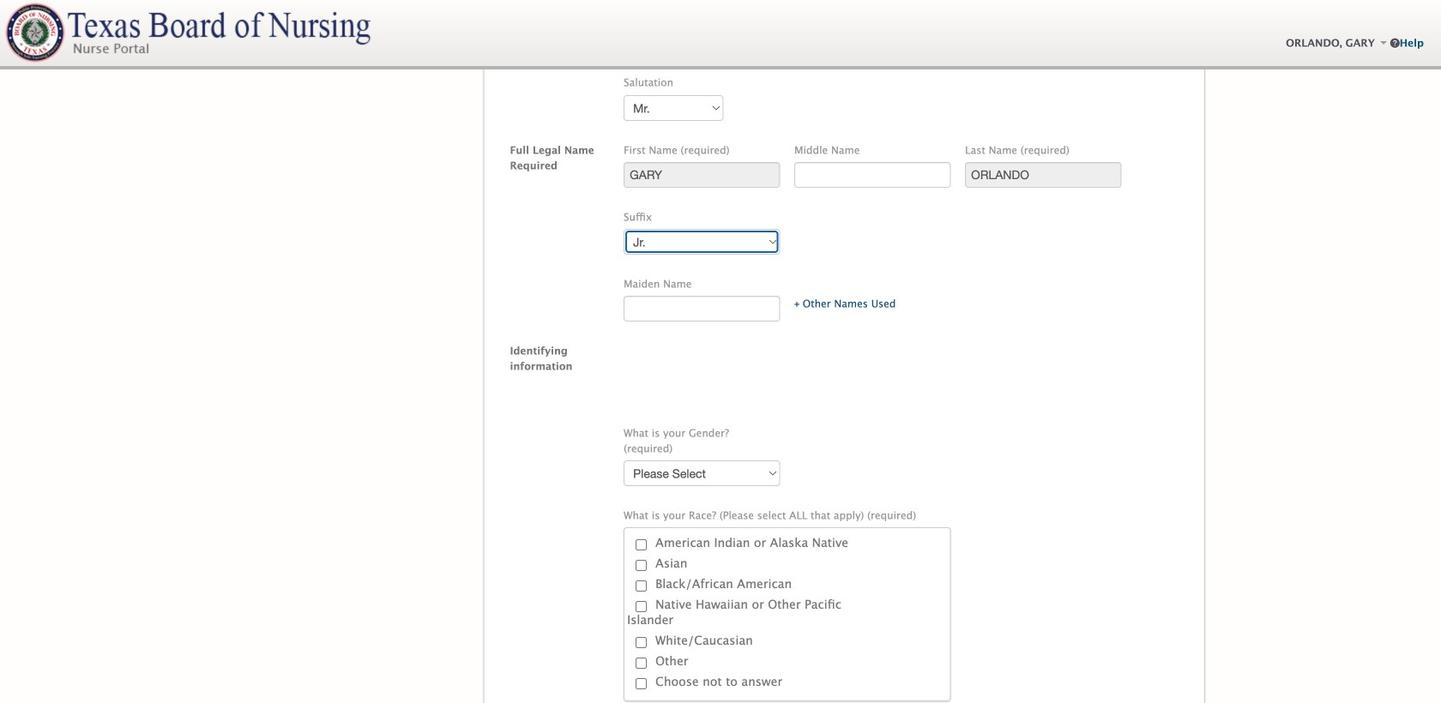 Task type: describe. For each thing, give the bounding box(es) containing it.
record image
[[444, 10, 453, 27]]

plus image
[[795, 297, 800, 312]]

help circled image
[[1391, 34, 1400, 51]]



Task type: locate. For each thing, give the bounding box(es) containing it.
None checkbox
[[636, 540, 647, 551], [636, 581, 647, 592], [636, 601, 647, 613], [636, 540, 647, 551], [636, 581, 647, 592], [636, 601, 647, 613]]

None text field
[[795, 162, 951, 188], [966, 162, 1122, 188], [795, 162, 951, 188], [966, 162, 1122, 188]]

None text field
[[624, 162, 781, 188], [624, 296, 781, 322], [624, 162, 781, 188], [624, 296, 781, 322]]

None checkbox
[[636, 560, 647, 571], [636, 637, 647, 649], [636, 658, 647, 669], [636, 679, 647, 690], [636, 560, 647, 571], [636, 637, 647, 649], [636, 658, 647, 669], [636, 679, 647, 690]]



Task type: vqa. For each thing, say whether or not it's contained in the screenshot.
checkbox
yes



